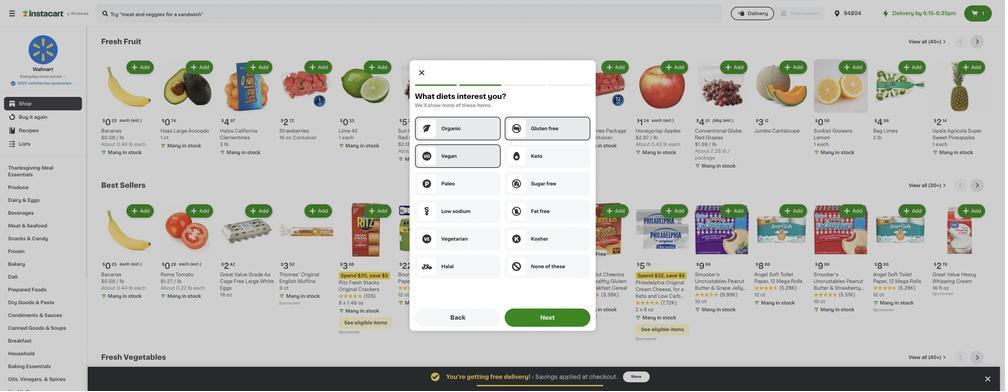 Task type: describe. For each thing, give the bounding box(es) containing it.
2 (5.29k) from the left
[[898, 286, 916, 291]]

low inside philadelphia original cream cheese, for a keto and low carb lifestyle
[[658, 294, 668, 299]]

$ inside $ 1 24
[[637, 119, 640, 123]]

sponsored badge image for great value heavy whipping cream
[[933, 293, 953, 296]]

value for $ 2 78
[[947, 273, 960, 278]]

breakfast link
[[4, 335, 82, 348]]

walmart
[[33, 67, 53, 72]]

/ up 2.28
[[709, 142, 711, 147]]

$ inside $ 3 88
[[340, 263, 343, 267]]

/ inside honeycrisp apples $2.87 / lb about 0.43 lb each
[[650, 136, 652, 140]]

$ inside $ 2 42
[[221, 263, 224, 267]]

2.43
[[473, 149, 484, 154]]

28
[[171, 263, 176, 267]]

towels
[[413, 280, 429, 284]]

view all (30+)
[[909, 183, 941, 188]]

large inside the 'great value grade aa cage free large white eggs 18 oz'
[[245, 280, 259, 284]]

each inside sunkist growers lemon 1 each
[[817, 142, 829, 147]]

honey nut cheerios heart healthy gluten free breakfast cereal
[[576, 273, 627, 291]]

2 left 14
[[937, 119, 942, 126]]

eggs inside the 'great value grade aa cage free large white eggs 18 oz'
[[220, 286, 232, 291]]

12 inside the raspberries package 12 oz container
[[576, 136, 581, 140]]

items for 5
[[670, 328, 684, 333]]

keto inside add your shopping preferences element
[[531, 154, 542, 159]]

you?
[[488, 93, 506, 100]]

2 left '78'
[[937, 263, 942, 271]]

ritz
[[339, 281, 348, 286]]

beef chuck, ground, 80%/20%
[[457, 273, 507, 284]]

seedless inside green seedless grapes bag $1.98 / lb about 2.43 lb / package
[[473, 129, 495, 134]]

sunkist
[[814, 129, 831, 134]]

98
[[883, 119, 889, 123]]

container
[[589, 136, 613, 140]]

free for sugar free
[[546, 182, 556, 186]]

household link
[[4, 348, 82, 361]]

12 ct inside product group
[[398, 293, 409, 298]]

0 for $ 0 28
[[165, 263, 170, 271]]

2 left 72
[[283, 119, 288, 126]]

all for 4
[[922, 39, 927, 44]]

$0.58 for 2
[[101, 280, 115, 284]]

by
[[915, 11, 922, 16]]

2 inside premium california lemons 2 lb bag
[[517, 142, 520, 147]]

thanksgiving
[[8, 166, 40, 171]]

& right dairy
[[22, 198, 26, 203]]

value inside great value purified drinking water
[[531, 273, 544, 278]]

/pkg (est.) for 4
[[712, 119, 734, 123]]

raspberries package 12 oz container
[[576, 129, 626, 140]]

$ inside '$ 0 58'
[[815, 119, 818, 123]]

honeycrisp
[[636, 129, 663, 134]]

42 inside $ 2 42
[[230, 263, 235, 267]]

$2.18
[[398, 142, 411, 147]]

about inside green seedless grapes bag $1.98 / lb about 2.43 lb / package
[[457, 149, 472, 154]]

about inside roma tomato $1.27 / lb about 0.22 lb each
[[161, 286, 175, 291]]

$2.87
[[636, 136, 649, 140]]

lifestyle
[[636, 301, 656, 306]]

again
[[34, 115, 47, 120]]

deli
[[8, 275, 18, 280]]

0 for $ 0 25 each (est.)
[[105, 119, 111, 126]]

purified
[[545, 273, 564, 278]]

seedless inside sun harvest seedless red grapes $2.18 / lb about 2.4 lb / package
[[428, 129, 450, 134]]

condiments
[[8, 314, 38, 318]]

0 for $ 0 74
[[165, 119, 170, 126]]

$ inside $ 3 12
[[756, 119, 758, 123]]

/ right 2.43
[[490, 149, 492, 154]]

1 toilet from the left
[[780, 273, 793, 278]]

vegetarian
[[441, 237, 468, 242]]

deli link
[[4, 271, 82, 284]]

bounty
[[398, 273, 415, 278]]

grapes inside green seedless grapes bag $1.98 / lb about 2.43 lb / package
[[457, 136, 475, 140]]

2 item carousel region from the top
[[101, 179, 987, 346]]

0.22
[[176, 286, 187, 291]]

$1.98 for red
[[695, 142, 708, 147]]

$ inside the $ 4 98
[[875, 119, 877, 123]]

stores
[[77, 12, 89, 16]]

package for about 2.43 lb / package
[[457, 156, 478, 161]]

pineapples
[[949, 136, 975, 140]]

each inside roma tomato $1.27 / lb about 0.22 lb each
[[193, 286, 205, 291]]

size
[[439, 273, 449, 278]]

sugar free
[[531, 182, 556, 186]]

96 for smucker's uncrustables peanut butter & grape jelly sandwich
[[705, 263, 711, 267]]

bananas for 2
[[101, 273, 122, 278]]

see eligible items button for 3
[[339, 318, 393, 329]]

a-
[[434, 273, 439, 278]]

prepared
[[8, 288, 30, 293]]

gluten inside honey nut cheerios heart healthy gluten free breakfast cereal
[[611, 280, 627, 284]]

16 inside strawberries 16 oz container
[[279, 136, 285, 140]]

0.44 for 2
[[117, 286, 128, 291]]

$1.27
[[161, 280, 173, 284]]

$ inside $ 5 63
[[518, 263, 521, 267]]

all stores link
[[23, 4, 89, 23]]

great for $ 2 42
[[220, 273, 233, 278]]

delivery for delivery
[[748, 11, 768, 16]]

$20,
[[358, 274, 368, 279]]

92 for premium california lemons
[[527, 119, 532, 123]]

oz inside the raspberries package 12 oz container
[[582, 136, 588, 140]]

bag inside green seedless grapes bag $1.98 / lb about 2.43 lb / package
[[476, 136, 485, 140]]

$ 2 14
[[934, 119, 947, 126]]

baking
[[8, 365, 25, 370]]

gluten inside add your shopping preferences element
[[531, 126, 547, 131]]

$ 5 63
[[518, 263, 532, 271]]

$ inside $ 0 33
[[340, 119, 343, 123]]

4 for $ 4 97
[[224, 119, 230, 126]]

lists
[[19, 142, 30, 147]]

strawberry
[[835, 286, 861, 291]]

2 angel soft toilet paper, 12 mega rolls from the left
[[873, 273, 921, 284]]

$ inside $ 4 97
[[221, 119, 224, 123]]

2 horizontal spatial free
[[596, 252, 606, 257]]

1 rolls from the left
[[791, 280, 803, 284]]

lb inside premium california lemons 2 lb bag
[[521, 142, 526, 147]]

value for $ 2 42
[[234, 273, 247, 278]]

2 x 8 oz
[[636, 308, 654, 313]]

chuck,
[[470, 273, 486, 278]]

free inside treatment tracker modal dialog
[[490, 375, 503, 380]]

guarantee
[[52, 82, 71, 85]]

18 inside the 'great value grade aa cage free large white eggs 18 oz'
[[220, 293, 225, 298]]

bananas $0.58 / lb about 0.44 lb each for 2
[[101, 273, 146, 291]]

lb inside halos california clementines 3 lb
[[224, 142, 229, 147]]

service type group
[[731, 7, 825, 20]]

/ down $ 0 25
[[116, 280, 118, 284]]

it
[[30, 115, 33, 120]]

items.
[[477, 103, 492, 108]]

avocado
[[188, 129, 209, 134]]

cantaloupe
[[772, 129, 800, 134]]

1 (5.29k) from the left
[[779, 286, 797, 291]]

item carousel region containing fresh vegetables
[[101, 351, 987, 392]]

$ inside $ 0 28
[[162, 263, 165, 267]]

view all (40+) for vegetables
[[909, 356, 941, 361]]

lb inside bag limes 2 lb
[[877, 136, 882, 140]]

94804
[[844, 11, 861, 16]]

heart
[[576, 280, 590, 284]]

24
[[644, 119, 649, 123]]

beef chuck, ground, 80%/20% button
[[457, 203, 511, 302]]

(est.) for $ 5 23
[[426, 119, 437, 123]]

each inside $ 0 25 each (est.)
[[120, 119, 130, 123]]

view all (40+) button for fresh fruit
[[906, 35, 949, 49]]

$5.23 per package (estimated) element
[[398, 116, 452, 128]]

uncrustables for grape
[[695, 280, 727, 284]]

2 soft from the left
[[888, 273, 898, 278]]

all
[[71, 12, 76, 16]]

& left pasta
[[35, 301, 39, 305]]

cheerios
[[603, 273, 624, 278]]

25 for $ 0 25 each (est.)
[[112, 119, 117, 123]]

low inside add your shopping preferences element
[[441, 209, 451, 214]]

5 for $ 5 23
[[402, 119, 407, 126]]

$ 9 96 for smucker's uncrustables peanut butter & strawberry jam sandwich
[[815, 263, 830, 271]]

lime
[[339, 129, 350, 134]]

product group containing 1
[[636, 59, 690, 158]]

1 soft from the left
[[769, 273, 779, 278]]

save for 5
[[666, 274, 678, 279]]

18 inside $ 22 18
[[413, 263, 418, 267]]

$ inside $ 4 51
[[696, 119, 699, 123]]

grapes inside sun harvest seedless red grapes $2.18 / lb about 2.4 lb / package
[[409, 136, 426, 140]]

$ inside $ 5 76
[[637, 263, 640, 267]]

each (est.) for $ 0 25
[[120, 263, 142, 267]]

show
[[428, 103, 441, 108]]

$4.81 per package (estimated) element
[[457, 116, 511, 128]]

smucker's for smucker's uncrustables peanut butter & grape jelly sandwich
[[695, 273, 720, 278]]

package inside sun harvest seedless red grapes $2.18 / lb about 2.4 lb / package
[[431, 149, 451, 154]]

oz inside strawberries 16 oz container
[[286, 136, 291, 140]]

philadelphia
[[636, 281, 665, 286]]

ct inside thomas' original english muffins 6 ct
[[284, 286, 289, 291]]

peanut for strawberry
[[846, 280, 863, 284]]

canned
[[8, 326, 27, 331]]

harvest
[[408, 129, 427, 134]]

these inside the what diets interest you? we'll show more of these items.
[[462, 103, 476, 108]]

58
[[824, 119, 830, 123]]

delivery for delivery by 6:15-6:35pm
[[892, 11, 914, 16]]

/ inside roma tomato $1.27 / lb about 0.22 lb each
[[174, 280, 176, 284]]

buy
[[19, 115, 28, 120]]

76
[[646, 263, 651, 267]]

& left soups
[[46, 326, 50, 331]]

cheese,
[[653, 288, 672, 292]]

5 for $ 5 76
[[640, 263, 645, 271]]

see eligible items for 5
[[641, 328, 684, 333]]

healthy
[[591, 280, 609, 284]]

2 86 from the left
[[883, 263, 889, 267]]

1 inside button
[[982, 11, 984, 16]]

free inside honey nut cheerios heart healthy gluten free breakfast cereal
[[576, 286, 587, 291]]

of inside the what diets interest you? we'll show more of these items.
[[456, 103, 461, 108]]

/ up 2.4 on the left of the page
[[412, 142, 414, 147]]

none of these
[[531, 265, 565, 269]]

1 $ 8 86 from the left
[[756, 263, 770, 271]]

$ 4 98
[[875, 119, 889, 126]]

jelly
[[732, 286, 743, 291]]

$ 4 97
[[221, 119, 235, 126]]

oz inside great value heavy whipping cream 16 fl oz
[[943, 286, 949, 291]]

1 angel soft toilet paper, 12 mega rolls from the left
[[754, 273, 803, 284]]

oils, vinegars, & spices link
[[4, 374, 82, 386]]

original for muffins
[[301, 273, 319, 278]]

view for 4
[[909, 39, 920, 44]]

frozen
[[8, 250, 25, 254]]

$ inside $ 2 14
[[934, 119, 937, 123]]

$ inside the $ 2 78
[[934, 263, 937, 267]]

fresh for fresh fruit
[[101, 38, 122, 45]]

1 mega from the left
[[776, 280, 790, 284]]

snacks
[[8, 237, 26, 241]]

sandwich for grape
[[695, 293, 718, 298]]

0 for $ 0 58
[[818, 119, 824, 126]]

each inside honeycrisp apples $2.87 / lb about 0.43 lb each
[[669, 142, 680, 147]]

checkout.
[[589, 375, 618, 380]]

free for gluten free
[[548, 126, 558, 131]]

apples
[[664, 129, 681, 134]]

each (est.) for $ 0 28
[[179, 263, 201, 267]]

1 86 from the left
[[765, 263, 770, 267]]

pasta
[[41, 301, 54, 305]]

canned goods & soups
[[8, 326, 66, 331]]

oz down lifestyle
[[648, 308, 654, 313]]

2 paper, from the left
[[873, 280, 888, 284]]

/pkg (est.) for 5
[[416, 119, 437, 123]]

1 horizontal spatial of
[[545, 265, 550, 269]]

see eligible items button for 5
[[636, 324, 690, 336]]

about inside conventional globe red grapes $1.98 / lb about 2.28 lb / package
[[695, 149, 709, 154]]

100% satisfaction guarantee button
[[10, 80, 75, 86]]

delivery!
[[504, 375, 531, 380]]

main content containing 0
[[88, 27, 1000, 392]]

$ inside $ 5 23
[[399, 119, 402, 123]]

upala agricola super sweet pineapples 1 each
[[933, 129, 982, 147]]

baking essentials link
[[4, 361, 82, 374]]

interest
[[457, 93, 486, 100]]

/pkg for 5
[[416, 119, 425, 123]]

2 rolls from the left
[[910, 280, 921, 284]]

x for 3
[[343, 301, 346, 306]]

12 inside product group
[[398, 293, 403, 298]]

$0.58 for 4
[[101, 136, 115, 140]]

spend for 3
[[341, 274, 356, 279]]

8 x 1.48 oz
[[339, 301, 364, 306]]

large inside hass large avocado 1 ct
[[174, 129, 187, 134]]

51
[[705, 119, 710, 123]]

red inside sun harvest seedless red grapes $2.18 / lb about 2.4 lb / package
[[398, 136, 408, 140]]

4 for $ 4 51
[[699, 119, 705, 126]]

goods for canned
[[28, 326, 45, 331]]

original inside ritz fresh stacks original crackers
[[339, 288, 357, 292]]

for
[[673, 288, 680, 292]]

$ 3 92 for premium california lemons
[[518, 119, 532, 126]]

$ inside $ 22 18
[[399, 263, 402, 267]]

2.28
[[711, 149, 721, 154]]

(est.) inside $ 0 25 each (est.)
[[131, 119, 142, 123]]

$ inside $ 2 72
[[281, 119, 283, 123]]

0 horizontal spatial eggs
[[27, 198, 40, 203]]

bakery
[[8, 262, 25, 267]]

$ 0 25 each (est.)
[[103, 119, 142, 126]]

& left the candy
[[27, 237, 31, 241]]

walmart link
[[28, 35, 58, 73]]

100% satisfaction guarantee
[[17, 82, 71, 85]]

you're getting free delivery!
[[446, 375, 531, 380]]

2.4
[[414, 149, 421, 154]]

satisfaction
[[28, 82, 51, 85]]

breakfast inside honey nut cheerios heart healthy gluten free breakfast cereal
[[588, 286, 611, 291]]

3 inside halos california clementines 3 lb
[[220, 142, 223, 147]]

$ inside $ 0 25
[[103, 263, 105, 267]]

$ inside $ 0 74
[[162, 119, 165, 123]]

keto inside philadelphia original cream cheese, for a keto and low carb lifestyle
[[636, 294, 647, 299]]

1 vertical spatial breakfast
[[8, 339, 32, 344]]

1 inside product group
[[640, 119, 643, 126]]

& inside smucker's uncrustables peanut butter & strawberry jam sandwich
[[830, 286, 834, 291]]

spend for 5
[[638, 274, 653, 279]]



Task type: locate. For each thing, give the bounding box(es) containing it.
(est.) inside $4.51 per package (estimated) element
[[723, 119, 734, 123]]

6
[[279, 286, 283, 291]]

2 toilet from the left
[[899, 273, 912, 278]]

1 horizontal spatial soft
[[888, 273, 898, 278]]

(est.) inside $1.24 each (estimated) element
[[663, 119, 674, 123]]

lb
[[120, 136, 124, 140], [653, 136, 658, 140], [877, 136, 882, 140], [129, 142, 133, 147], [224, 142, 229, 147], [475, 142, 479, 147], [712, 142, 717, 147], [415, 142, 419, 147], [521, 142, 526, 147], [663, 142, 667, 147], [485, 149, 489, 154], [722, 149, 727, 154], [422, 149, 427, 154], [120, 280, 124, 284], [177, 280, 182, 284], [129, 286, 133, 291], [188, 286, 192, 291]]

0 vertical spatial view all (40+) button
[[906, 35, 949, 49]]

goods for dry
[[18, 301, 34, 305]]

2 bananas from the top
[[101, 273, 122, 278]]

(est.) left $ 0 74
[[131, 119, 142, 123]]

dry goods & pasta
[[8, 301, 54, 305]]

5 for $ 5 63
[[521, 263, 526, 271]]

eligible down 2 x 8 oz
[[652, 328, 669, 333]]

1 horizontal spatial 42
[[351, 129, 358, 134]]

value inside great value heavy whipping cream 16 fl oz
[[947, 273, 960, 278]]

92 up thomas'
[[289, 263, 295, 267]]

1 horizontal spatial see
[[641, 328, 650, 333]]

1 vertical spatial items
[[670, 328, 684, 333]]

96 for smucker's uncrustables peanut butter & strawberry jam sandwich
[[824, 263, 830, 267]]

1 $5 from the left
[[382, 274, 388, 279]]

16 inside great value heavy whipping cream 16 fl oz
[[933, 286, 938, 291]]

63
[[527, 263, 532, 267]]

0 for $ 0 33
[[343, 119, 348, 126]]

42 inside lime 42 1 each
[[351, 129, 358, 134]]

78
[[942, 263, 947, 267]]

butter inside smucker's uncrustables peanut butter & grape jelly sandwich
[[695, 286, 710, 291]]

2 save from the left
[[666, 274, 678, 279]]

great inside great value purified drinking water
[[517, 273, 530, 278]]

2 /pkg (est.) from the left
[[416, 119, 437, 123]]

97
[[230, 119, 235, 123]]

2 12 ct from the left
[[754, 293, 766, 298]]

eligible for 5
[[652, 328, 669, 333]]

clementines
[[220, 136, 250, 140]]

/ up 2.43
[[472, 142, 474, 147]]

(est.) for $ 0 25
[[131, 263, 142, 267]]

1 horizontal spatial each (est.)
[[179, 263, 201, 267]]

/pkg right 23
[[416, 119, 425, 123]]

$ inside $ 0 25 each (est.)
[[103, 119, 105, 123]]

bag
[[873, 129, 882, 134], [476, 136, 485, 140]]

1 vertical spatial view all (40+) button
[[906, 351, 949, 365]]

cream inside great value heavy whipping cream 16 fl oz
[[956, 280, 972, 284]]

2 $0.25 each (estimated) element from the top
[[101, 260, 155, 272]]

88
[[349, 263, 354, 267]]

42 up cage
[[230, 263, 235, 267]]

/pkg for 4
[[712, 119, 722, 123]]

2 inside bag limes 2 lb
[[873, 136, 876, 140]]

$1.98 down conventional
[[695, 142, 708, 147]]

0 vertical spatial view
[[909, 39, 920, 44]]

red down conventional
[[695, 136, 705, 140]]

keto down bag
[[531, 154, 542, 159]]

0 horizontal spatial each (est.)
[[120, 263, 142, 267]]

2 horizontal spatial 5
[[640, 263, 645, 271]]

ritz fresh stacks original crackers
[[339, 281, 379, 292]]

3 great from the left
[[933, 273, 946, 278]]

$1.98 for grapes
[[457, 142, 470, 147]]

1 12 ct from the left
[[398, 293, 409, 298]]

1 horizontal spatial uncrustables
[[814, 280, 845, 284]]

2 10 ct from the left
[[814, 300, 825, 305]]

2 great from the left
[[517, 273, 530, 278]]

1 horizontal spatial 4
[[699, 119, 705, 126]]

package down 2.43
[[457, 156, 478, 161]]

save right the $32,
[[666, 274, 678, 279]]

$ 3 92 up premium
[[518, 119, 532, 126]]

oz right the fl
[[943, 286, 949, 291]]

& inside smucker's uncrustables peanut butter & grape jelly sandwich
[[711, 286, 715, 291]]

free right sugar
[[546, 182, 556, 186]]

california inside halos california clementines 3 lb
[[235, 129, 257, 134]]

produce
[[8, 185, 29, 190]]

0 vertical spatial 0.44
[[117, 142, 128, 147]]

1 10 ct from the left
[[695, 300, 707, 305]]

1 0.44 from the top
[[117, 142, 128, 147]]

/ down honeycrisp
[[650, 136, 652, 140]]

each inside upala agricola super sweet pineapples 1 each
[[936, 142, 948, 147]]

1 $0.58 from the top
[[101, 136, 115, 140]]

foods
[[32, 288, 47, 293]]

$0.28 each (estimated) element
[[161, 260, 215, 272]]

seafood
[[27, 224, 47, 229]]

2 red from the left
[[398, 136, 408, 140]]

great value heavy whipping cream 16 fl oz
[[933, 273, 976, 291]]

gluten up cereal
[[611, 280, 627, 284]]

1 vertical spatial $0.25 each (estimated) element
[[101, 260, 155, 272]]

2 10 from the left
[[814, 300, 819, 305]]

breakfast up household at the bottom
[[8, 339, 32, 344]]

/pkg (est.) inside $4.51 per package (estimated) element
[[712, 119, 734, 123]]

10 ct for smucker's uncrustables peanut butter & grape jelly sandwich
[[695, 300, 707, 305]]

(40+)
[[928, 39, 941, 44], [928, 356, 941, 361]]

10 ct down jam
[[814, 300, 825, 305]]

free for fat free
[[540, 209, 550, 214]]

bananas $0.58 / lb about 0.44 lb each for 4
[[101, 129, 146, 147]]

package inside conventional globe red grapes $1.98 / lb about 2.28 lb / package
[[695, 156, 715, 161]]

oz down cage
[[226, 293, 232, 298]]

4 for $ 4 98
[[877, 119, 883, 126]]

0 vertical spatial 25
[[112, 119, 117, 123]]

2 view from the top
[[909, 183, 921, 188]]

16 left the fl
[[933, 286, 938, 291]]

1 smucker's from the left
[[695, 273, 720, 278]]

bag inside bag limes 2 lb
[[873, 129, 882, 134]]

great up drinking
[[517, 273, 530, 278]]

see for 3
[[344, 321, 353, 326]]

1 horizontal spatial large
[[245, 280, 259, 284]]

4 left 97 at top
[[224, 119, 230, 126]]

1 red from the left
[[695, 136, 705, 140]]

main content
[[88, 27, 1000, 392]]

(est.) inside the $0.28 each (estimated) element
[[190, 263, 201, 267]]

1 bananas $0.58 / lb about 0.44 lb each from the top
[[101, 129, 146, 147]]

12 ct right (5.51k)
[[873, 293, 884, 298]]

save up stacks
[[369, 274, 381, 279]]

92 up premium
[[527, 119, 532, 123]]

1 horizontal spatial items
[[670, 328, 684, 333]]

1 horizontal spatial (5.29k)
[[898, 286, 916, 291]]

& left the grape
[[711, 286, 715, 291]]

$0.25 each (estimated) element for 2
[[101, 260, 155, 272]]

5 left 76
[[640, 263, 645, 271]]

free down heart at the right
[[576, 286, 587, 291]]

essentials down the thanksgiving
[[8, 173, 33, 177]]

0 vertical spatial $ 3 92
[[518, 119, 532, 126]]

peanut up "jelly"
[[728, 280, 744, 284]]

each (est.) inside $0.25 each (estimated) element
[[120, 263, 142, 267]]

1 view from the top
[[909, 39, 920, 44]]

nut
[[593, 273, 602, 278]]

each (est.) right $ 0 25
[[120, 263, 142, 267]]

goods down the prepared foods
[[18, 301, 34, 305]]

$0.25 each (estimated) element for 4
[[101, 116, 155, 128]]

see
[[344, 321, 353, 326], [641, 328, 650, 333]]

1 seedless from the left
[[473, 129, 495, 134]]

1 horizontal spatial original
[[339, 288, 357, 292]]

1 vertical spatial low
[[658, 294, 668, 299]]

0 horizontal spatial 96
[[705, 263, 711, 267]]

2 $0.58 from the top
[[101, 280, 115, 284]]

cage
[[220, 280, 233, 284]]

• savings applied at checkout.
[[532, 375, 618, 380]]

9 for smucker's uncrustables peanut butter & grape jelly sandwich
[[699, 263, 705, 271]]

select-
[[416, 273, 434, 278]]

free inside the 'great value grade aa cage free large white eggs 18 oz'
[[234, 280, 244, 284]]

goods down condiments & sauces
[[28, 326, 45, 331]]

0 vertical spatial bananas $0.58 / lb about 0.44 lb each
[[101, 129, 146, 147]]

1 butter from the left
[[695, 286, 710, 291]]

fresh vegetables
[[101, 354, 166, 362]]

great
[[220, 273, 233, 278], [517, 273, 530, 278], [933, 273, 946, 278]]

$ 8 86
[[756, 263, 770, 271], [875, 263, 889, 271]]

x for 5
[[640, 308, 643, 313]]

bag up 2.43
[[476, 136, 485, 140]]

vegetables
[[124, 354, 166, 362]]

2 view all (40+) from the top
[[909, 356, 941, 361]]

goods inside canned goods & soups link
[[28, 326, 45, 331]]

goods inside dry goods & pasta link
[[18, 301, 34, 305]]

about down $1.27
[[161, 286, 175, 291]]

conventional globe red grapes $1.98 / lb about 2.28 lb / package
[[695, 129, 742, 161]]

92 for thomas' original english muffins
[[289, 263, 295, 267]]

soups
[[51, 326, 66, 331]]

1 $0.25 each (estimated) element from the top
[[101, 116, 155, 128]]

$5 up a
[[679, 274, 685, 279]]

low down cheese,
[[658, 294, 668, 299]]

1 inside hass large avocado 1 ct
[[161, 136, 163, 140]]

3 view from the top
[[909, 356, 920, 361]]

$1.24 each (estimated) element
[[636, 116, 690, 128]]

see eligible items button down 1.48 at the bottom of page
[[339, 318, 393, 329]]

1 9 from the left
[[699, 263, 705, 271]]

great up cage
[[220, 273, 233, 278]]

items down (105)
[[374, 321, 387, 326]]

each inside lime 42 1 each
[[342, 136, 354, 140]]

lemon
[[814, 136, 830, 140]]

at
[[582, 375, 588, 380]]

1 vertical spatial free
[[234, 280, 244, 284]]

water
[[538, 280, 552, 284]]

butter inside smucker's uncrustables peanut butter & strawberry jam sandwich
[[814, 286, 829, 291]]

0 horizontal spatial low
[[441, 209, 451, 214]]

/ right 2.28
[[728, 149, 730, 154]]

see down 8 x 1.48 oz
[[344, 321, 353, 326]]

2 down lemons
[[517, 142, 520, 147]]

sponsored badge image for thomas' original english muffins
[[279, 302, 300, 306]]

(40+) for fresh vegetables
[[928, 356, 941, 361]]

great inside great value heavy whipping cream 16 fl oz
[[933, 273, 946, 278]]

2 $5 from the left
[[679, 274, 685, 279]]

3 item carousel region from the top
[[101, 351, 987, 392]]

1 horizontal spatial mega
[[895, 280, 909, 284]]

about inside honeycrisp apples $2.87 / lb about 0.43 lb each
[[636, 142, 650, 147]]

1 bananas from the top
[[101, 129, 122, 134]]

25 inside $ 0 25
[[112, 263, 117, 267]]

1 horizontal spatial x
[[640, 308, 643, 313]]

/pkg (est.) up harvest
[[416, 119, 437, 123]]

sponsored badge image
[[933, 293, 953, 296], [279, 302, 300, 306], [873, 309, 894, 313], [576, 316, 597, 319], [339, 331, 359, 335], [636, 338, 656, 342]]

fresh for fresh vegetables
[[101, 354, 122, 362]]

(est.) for $ 1 24
[[663, 119, 674, 123]]

california up the clementines at top
[[235, 129, 257, 134]]

oz
[[582, 136, 588, 140], [286, 136, 291, 140], [943, 286, 949, 291], [226, 293, 232, 298], [358, 301, 364, 306], [648, 308, 654, 313]]

red down sun
[[398, 136, 408, 140]]

$ 2 78
[[934, 263, 947, 271]]

2 vertical spatial fresh
[[101, 354, 122, 362]]

these down the interest
[[462, 103, 476, 108]]

2 angel from the left
[[873, 273, 887, 278]]

1 25 from the top
[[112, 119, 117, 123]]

1 horizontal spatial peanut
[[846, 280, 863, 284]]

red inside conventional globe red grapes $1.98 / lb about 2.28 lb / package
[[695, 136, 705, 140]]

sponsored badge image for angel soft toilet paper, 12 mega rolls
[[873, 309, 894, 313]]

and
[[648, 294, 657, 299]]

raspberries
[[576, 129, 605, 134]]

10 for smucker's uncrustables peanut butter & grape jelly sandwich
[[695, 300, 700, 305]]

lime 42 1 each
[[339, 129, 358, 140]]

next
[[540, 316, 555, 321]]

0 vertical spatial breakfast
[[588, 286, 611, 291]]

essentials up oils, vinegars, & spices
[[26, 365, 51, 370]]

1 horizontal spatial paper,
[[873, 280, 888, 284]]

1 horizontal spatial value
[[531, 273, 544, 278]]

white
[[260, 280, 274, 284]]

california right premium
[[539, 129, 562, 134]]

2 9 from the left
[[818, 263, 823, 271]]

1 (40+) from the top
[[928, 39, 941, 44]]

1 horizontal spatial $1.98
[[695, 142, 708, 147]]

paper,
[[754, 280, 769, 284], [873, 280, 888, 284]]

2 sandwich from the left
[[825, 293, 848, 298]]

low
[[441, 209, 451, 214], [658, 294, 668, 299]]

(40+) for fresh fruit
[[928, 39, 941, 44]]

9 up smucker's uncrustables peanut butter & strawberry jam sandwich
[[818, 263, 823, 271]]

original for cheese,
[[666, 281, 684, 286]]

1 view all (40+) from the top
[[909, 39, 941, 44]]

about down the $2.18
[[398, 149, 412, 154]]

$ 2 42
[[221, 263, 235, 271]]

view all (40+) button for fresh vegetables
[[906, 351, 949, 365]]

/ right 2.4 on the left of the page
[[428, 149, 430, 154]]

12 inside $ 3 12
[[764, 119, 769, 123]]

package inside green seedless grapes bag $1.98 / lb about 2.43 lb / package
[[457, 156, 478, 161]]

0 vertical spatial item carousel region
[[101, 35, 987, 174]]

0 vertical spatial keto
[[531, 154, 542, 159]]

butter for smucker's uncrustables peanut butter & strawberry jam sandwich
[[814, 286, 829, 291]]

1 10 from the left
[[695, 300, 700, 305]]

fresh inside ritz fresh stacks original crackers
[[349, 281, 362, 286]]

paper
[[398, 280, 412, 284]]

sun
[[398, 129, 407, 134]]

2 mega from the left
[[895, 280, 909, 284]]

$ 9 96 up smucker's uncrustables peanut butter & grape jelly sandwich
[[696, 263, 711, 271]]

you're
[[446, 375, 465, 380]]

3
[[521, 119, 526, 126], [758, 119, 764, 126], [220, 142, 223, 147], [343, 263, 348, 271], [283, 263, 289, 271]]

0 vertical spatial essentials
[[8, 173, 33, 177]]

(est.) for $ 4 51
[[723, 119, 734, 123]]

large down 74
[[174, 129, 187, 134]]

1 vertical spatial 42
[[230, 263, 235, 267]]

1 vertical spatial $0.58
[[101, 280, 115, 284]]

1 peanut from the left
[[728, 280, 744, 284]]

1 /pkg from the left
[[712, 119, 722, 123]]

0 vertical spatial original
[[301, 273, 319, 278]]

butter right a
[[695, 286, 710, 291]]

1 vertical spatial of
[[545, 265, 550, 269]]

fresh left fruit
[[101, 38, 122, 45]]

seedless down the $5.23 per package (estimated) element
[[428, 129, 450, 134]]

0 horizontal spatial $ 9 96
[[696, 263, 711, 271]]

0 vertical spatial 16
[[279, 136, 285, 140]]

$5 for 5
[[679, 274, 685, 279]]

oz right 1.48 at the bottom of page
[[358, 301, 364, 306]]

/ right $1.27
[[174, 280, 176, 284]]

2 4 from the left
[[699, 119, 705, 126]]

0 vertical spatial bag
[[873, 129, 882, 134]]

18 down cage
[[220, 293, 225, 298]]

cream inside philadelphia original cream cheese, for a keto and low carb lifestyle
[[636, 288, 651, 292]]

1 horizontal spatial free
[[576, 286, 587, 291]]

1 horizontal spatial $ 9 96
[[815, 263, 830, 271]]

$ 0 33
[[340, 119, 354, 126]]

/pkg inside $4.51 per package (estimated) element
[[712, 119, 722, 123]]

uncrustables up jam
[[814, 280, 845, 284]]

instacart logo image
[[23, 9, 63, 18]]

sun harvest seedless red grapes $2.18 / lb about 2.4 lb / package
[[398, 129, 451, 154]]

0.44 for 4
[[117, 142, 128, 147]]

25 for $ 0 25
[[112, 263, 117, 267]]

uncrustables inside smucker's uncrustables peanut butter & grape jelly sandwich
[[695, 280, 727, 284]]

16 down strawberries
[[279, 136, 285, 140]]

1 vertical spatial 0.44
[[117, 286, 128, 291]]

1 horizontal spatial /pkg (est.)
[[712, 119, 734, 123]]

limes
[[884, 129, 898, 134]]

1 button
[[964, 5, 992, 22]]

smucker's inside smucker's uncrustables peanut butter & strawberry jam sandwich
[[814, 273, 838, 278]]

0 vertical spatial see eligible items
[[344, 321, 387, 326]]

snacks & candy
[[8, 237, 48, 241]]

2 california from the left
[[539, 129, 562, 134]]

2 butter from the left
[[814, 286, 829, 291]]

0 horizontal spatial (5.29k)
[[779, 286, 797, 291]]

see eligible items for 3
[[344, 321, 387, 326]]

2 spend from the left
[[638, 274, 653, 279]]

1 horizontal spatial delivery
[[892, 11, 914, 16]]

& left spices
[[44, 378, 48, 382]]

(est.) for $ 0 28
[[190, 263, 201, 267]]

1 paper, from the left
[[754, 280, 769, 284]]

1 horizontal spatial eggs
[[220, 286, 232, 291]]

0 horizontal spatial smucker's
[[695, 273, 720, 278]]

0 vertical spatial fresh
[[101, 38, 122, 45]]

delivery inside delivery button
[[748, 11, 768, 16]]

thanksgiving meal essentials link
[[4, 162, 82, 181]]

2 $1.98 from the left
[[695, 142, 708, 147]]

$5 for 3
[[382, 274, 388, 279]]

2 vertical spatial original
[[339, 288, 357, 292]]

1 horizontal spatial 18
[[413, 263, 418, 267]]

0 horizontal spatial these
[[462, 103, 476, 108]]

1 spend from the left
[[341, 274, 356, 279]]

eligible for 3
[[355, 321, 372, 326]]

0 horizontal spatial $1.98
[[457, 142, 470, 147]]

0 horizontal spatial 10
[[695, 300, 700, 305]]

0 horizontal spatial see eligible items
[[344, 321, 387, 326]]

2 all from the top
[[922, 183, 927, 188]]

view all (40+) for fruit
[[909, 39, 941, 44]]

0 horizontal spatial california
[[235, 129, 257, 134]]

walmart logo image
[[28, 35, 58, 65]]

/pkg (est.) inside the $5.23 per package (estimated) element
[[416, 119, 437, 123]]

0 horizontal spatial peanut
[[728, 280, 744, 284]]

$ 9 96 for smucker's uncrustables peanut butter & grape jelly sandwich
[[696, 263, 711, 271]]

1 vertical spatial view all (40+)
[[909, 356, 941, 361]]

3 for spend $20, save $5
[[343, 263, 348, 271]]

/ down $ 0 25 each (est.)
[[116, 136, 118, 140]]

snacks & candy link
[[4, 233, 82, 245]]

2 uncrustables from the left
[[814, 280, 845, 284]]

1 horizontal spatial eligible
[[652, 328, 669, 333]]

0 horizontal spatial 92
[[289, 263, 295, 267]]

product group
[[101, 59, 155, 158], [161, 59, 215, 151], [220, 59, 274, 158], [279, 59, 333, 141], [339, 59, 393, 151], [398, 59, 452, 164], [576, 59, 630, 151], [636, 59, 690, 158], [695, 59, 749, 171], [754, 59, 808, 135], [814, 59, 868, 158], [873, 59, 927, 141], [933, 59, 987, 158], [101, 203, 155, 302], [161, 203, 215, 302], [220, 203, 274, 299], [279, 203, 333, 308], [339, 203, 393, 337], [398, 203, 452, 308], [457, 203, 511, 302], [517, 203, 571, 292], [576, 203, 630, 321], [636, 203, 690, 343], [695, 203, 749, 315], [754, 203, 808, 308], [814, 203, 868, 315], [873, 203, 927, 314], [933, 203, 987, 298], [398, 376, 452, 392], [457, 376, 511, 392], [517, 376, 571, 392], [576, 376, 630, 392], [933, 376, 987, 392]]

see eligible items
[[344, 321, 387, 326], [641, 328, 684, 333]]

2 96 from the left
[[824, 263, 830, 267]]

spices
[[49, 378, 66, 382]]

product group containing 22
[[398, 203, 452, 308]]

2 smucker's from the left
[[814, 273, 838, 278]]

sandwich for strawberry
[[825, 293, 848, 298]]

9 for smucker's uncrustables peanut butter & strawberry jam sandwich
[[818, 263, 823, 271]]

$ 9 96 up smucker's uncrustables peanut butter & strawberry jam sandwich
[[815, 263, 830, 271]]

bananas for 4
[[101, 129, 122, 134]]

grapes inside conventional globe red grapes $1.98 / lb about 2.28 lb / package
[[706, 136, 723, 140]]

1 horizontal spatial angel soft toilet paper, 12 mega rolls
[[873, 273, 921, 284]]

3 for premium california lemons
[[521, 119, 526, 126]]

save for 3
[[369, 274, 381, 279]]

california for premium california lemons 2 lb bag
[[539, 129, 562, 134]]

x down lifestyle
[[640, 308, 643, 313]]

1 horizontal spatial smucker's
[[814, 273, 838, 278]]

1 horizontal spatial cream
[[956, 280, 972, 284]]

about down $ 0 25
[[101, 286, 116, 291]]

oz inside the 'great value grade aa cage free large white eggs 18 oz'
[[226, 293, 232, 298]]

uncrustables for strawberry
[[814, 280, 845, 284]]

0 vertical spatial low
[[441, 209, 451, 214]]

bag down the $ 4 98
[[873, 129, 882, 134]]

jumbo
[[754, 129, 771, 134]]

2 horizontal spatial value
[[947, 273, 960, 278]]

10 for smucker's uncrustables peanut butter & strawberry jam sandwich
[[814, 300, 819, 305]]

0 horizontal spatial items
[[374, 321, 387, 326]]

0 vertical spatial $0.58
[[101, 136, 115, 140]]

agricola
[[947, 129, 967, 134]]

1 vertical spatial see eligible items
[[641, 328, 684, 333]]

smucker's
[[695, 273, 720, 278], [814, 273, 838, 278]]

1 inside upala agricola super sweet pineapples 1 each
[[933, 142, 935, 147]]

1 vertical spatial all
[[922, 183, 927, 188]]

1 california from the left
[[235, 129, 257, 134]]

cream down philadelphia
[[636, 288, 651, 292]]

2 view all (40+) button from the top
[[906, 351, 949, 365]]

3 4 from the left
[[877, 119, 883, 126]]

0 horizontal spatial butter
[[695, 286, 710, 291]]

1 horizontal spatial see eligible items
[[641, 328, 684, 333]]

about down $ 0 25 each (est.)
[[101, 142, 116, 147]]

1 horizontal spatial bag
[[873, 129, 882, 134]]

1 vertical spatial essentials
[[26, 365, 51, 370]]

1 item carousel region from the top
[[101, 35, 987, 174]]

of right more
[[456, 103, 461, 108]]

0 horizontal spatial $ 8 86
[[756, 263, 770, 271]]

back button
[[415, 309, 501, 327]]

1 horizontal spatial 9
[[818, 263, 823, 271]]

$ 0 25
[[103, 263, 117, 271]]

/pkg inside the $5.23 per package (estimated) element
[[416, 119, 425, 123]]

add button
[[127, 61, 153, 74], [186, 61, 213, 74], [246, 61, 272, 74], [305, 61, 331, 74], [365, 61, 391, 74], [602, 61, 628, 74], [662, 61, 688, 74], [721, 61, 747, 74], [780, 61, 806, 74], [840, 61, 866, 74], [899, 61, 925, 74], [959, 61, 985, 74], [127, 205, 153, 218], [186, 205, 213, 218], [246, 205, 272, 218], [305, 205, 331, 218], [365, 205, 391, 218], [424, 205, 450, 218], [483, 205, 509, 218], [602, 205, 628, 218], [662, 205, 688, 218], [721, 205, 747, 218], [780, 205, 806, 218], [840, 205, 866, 218], [899, 205, 925, 218], [959, 205, 985, 218], [424, 378, 450, 390], [483, 378, 509, 390], [543, 378, 569, 390], [602, 378, 628, 390]]

view for 8
[[909, 183, 921, 188]]

1 angel from the left
[[754, 273, 768, 278]]

2 25 from the top
[[112, 263, 117, 267]]

1 view all (40+) button from the top
[[906, 35, 949, 49]]

10 ct down smucker's uncrustables peanut butter & grape jelly sandwich
[[695, 300, 707, 305]]

item carousel region
[[101, 35, 987, 174], [101, 179, 987, 346], [101, 351, 987, 392]]

3 12 ct from the left
[[873, 293, 884, 298]]

1 4 from the left
[[224, 119, 230, 126]]

original inside thomas' original english muffins 6 ct
[[301, 273, 319, 278]]

1 horizontal spatial angel
[[873, 273, 887, 278]]

1 all from the top
[[922, 39, 927, 44]]

1 horizontal spatial these
[[551, 265, 565, 269]]

fat free
[[531, 209, 550, 214]]

red
[[695, 136, 705, 140], [398, 136, 408, 140]]

view inside popup button
[[909, 183, 921, 188]]

& right meat
[[22, 224, 26, 229]]

eggs up beverages link
[[27, 198, 40, 203]]

23
[[408, 119, 413, 123]]

1 value from the left
[[234, 273, 247, 278]]

2 $ 9 96 from the left
[[815, 263, 830, 271]]

33
[[349, 119, 354, 123]]

package for about 2.28 lb / package
[[695, 156, 715, 161]]

0 horizontal spatial soft
[[769, 273, 779, 278]]

beverages link
[[4, 207, 82, 220]]

delivery inside delivery by 6:15-6:35pm link
[[892, 11, 914, 16]]

smucker's for smucker's uncrustables peanut butter & strawberry jam sandwich
[[814, 273, 838, 278]]

great for $ 2 78
[[933, 273, 946, 278]]

cereal
[[612, 286, 627, 291]]

x
[[343, 301, 346, 306], [640, 308, 643, 313]]

2 grapes from the left
[[706, 136, 723, 140]]

3 value from the left
[[947, 273, 960, 278]]

mega
[[776, 280, 790, 284], [895, 280, 909, 284]]

about
[[101, 142, 116, 147], [636, 142, 650, 147], [457, 149, 472, 154], [695, 149, 709, 154], [398, 149, 412, 154], [101, 286, 116, 291], [161, 286, 175, 291]]

add your shopping preferences element
[[410, 60, 596, 331]]

see for 5
[[641, 328, 650, 333]]

0 horizontal spatial delivery
[[748, 11, 768, 16]]

recipes link
[[4, 124, 82, 138]]

$4.51 per package (estimated) element
[[695, 116, 749, 128]]

fresh left the vegetables at the left of page
[[101, 354, 122, 362]]

& left sauces
[[39, 314, 43, 318]]

bananas
[[101, 129, 122, 134], [101, 273, 122, 278]]

sandwich down the grape
[[695, 293, 718, 298]]

2 $ 8 86 from the left
[[875, 263, 889, 271]]

1 vertical spatial 16
[[933, 286, 938, 291]]

2 vertical spatial all
[[922, 356, 927, 361]]

None search field
[[96, 4, 722, 23]]

honey
[[576, 273, 592, 278]]

items for 3
[[374, 321, 387, 326]]

$1.98 inside green seedless grapes bag $1.98 / lb about 2.43 lb / package
[[457, 142, 470, 147]]

0 for $ 0 25
[[105, 263, 111, 271]]

5 left 23
[[402, 119, 407, 126]]

3 all from the top
[[922, 356, 927, 361]]

treatment tracker modal dialog
[[88, 368, 1000, 392]]

2 seedless from the left
[[428, 129, 450, 134]]

each (est.) inside $1.24 each (estimated) element
[[652, 119, 674, 123]]

about inside sun harvest seedless red grapes $2.18 / lb about 2.4 lb / package
[[398, 149, 412, 154]]

beverages
[[8, 211, 34, 216]]

prepared foods
[[8, 288, 47, 293]]

sponsored badge image for honey nut cheerios heart healthy gluten free breakfast cereal
[[576, 316, 597, 319]]

1 vertical spatial 18
[[220, 293, 225, 298]]

see eligible items down 2 x 8 oz
[[641, 328, 684, 333]]

0 vertical spatial cream
[[956, 280, 972, 284]]

1 grapes from the left
[[457, 136, 475, 140]]

0 inside the $0.28 each (estimated) element
[[165, 263, 170, 271]]

0 horizontal spatial angel soft toilet paper, 12 mega rolls
[[754, 273, 803, 284]]

bananas down $ 0 25 each (est.)
[[101, 129, 122, 134]]

peanut inside smucker's uncrustables peanut butter & strawberry jam sandwich
[[846, 280, 863, 284]]

$ 3 12
[[756, 119, 769, 126]]

1 96 from the left
[[705, 263, 711, 267]]

3 for jumbo cantaloupe
[[758, 119, 764, 126]]

all for 8
[[922, 183, 927, 188]]

cream down heavy
[[956, 280, 972, 284]]

&
[[22, 198, 26, 203], [22, 224, 26, 229], [27, 237, 31, 241], [711, 286, 715, 291], [830, 286, 834, 291], [35, 301, 39, 305], [39, 314, 43, 318], [46, 326, 50, 331], [44, 378, 48, 382]]

1 $ 9 96 from the left
[[696, 263, 711, 271]]

1 great from the left
[[220, 273, 233, 278]]

$ 3 92 for thomas' original english muffins
[[281, 263, 295, 271]]

2 (40+) from the top
[[928, 356, 941, 361]]

(9.99k)
[[720, 293, 738, 298]]

0 horizontal spatial 16
[[279, 136, 285, 140]]

1 horizontal spatial 12 ct
[[754, 293, 766, 298]]

2 down the $ 4 98
[[873, 136, 876, 140]]

california for halos california clementines 3 lb
[[235, 129, 257, 134]]

1 vertical spatial original
[[666, 281, 684, 286]]

2 value from the left
[[531, 273, 544, 278]]

1 /pkg (est.) from the left
[[712, 119, 734, 123]]

2 /pkg from the left
[[416, 119, 425, 123]]

essentials inside the thanksgiving meal essentials
[[8, 173, 33, 177]]

0 horizontal spatial of
[[456, 103, 461, 108]]

(est.) down the show
[[426, 119, 437, 123]]

10 down jam
[[814, 300, 819, 305]]

butter
[[695, 286, 710, 291], [814, 286, 829, 291]]

peanut for grape
[[728, 280, 744, 284]]

1 vertical spatial eligible
[[652, 328, 669, 333]]

$1.98 inside conventional globe red grapes $1.98 / lb about 2.28 lb / package
[[695, 142, 708, 147]]

1 inside lime 42 1 each
[[339, 136, 341, 140]]

see eligible items down 1.48 at the bottom of page
[[344, 321, 387, 326]]

free right fat
[[540, 209, 550, 214]]

all
[[922, 39, 927, 44], [922, 183, 927, 188], [922, 356, 927, 361]]

eggs
[[27, 198, 40, 203], [220, 286, 232, 291]]

1 horizontal spatial seedless
[[473, 129, 495, 134]]

1 uncrustables from the left
[[695, 280, 727, 284]]

10 ct for smucker's uncrustables peanut butter & strawberry jam sandwich
[[814, 300, 825, 305]]

great value purified drinking water
[[517, 273, 564, 284]]

(est.) inside the $5.23 per package (estimated) element
[[426, 119, 437, 123]]

0 horizontal spatial see
[[344, 321, 353, 326]]

3 grapes from the left
[[409, 136, 426, 140]]

1 save from the left
[[369, 274, 381, 279]]

0 horizontal spatial see eligible items button
[[339, 318, 393, 329]]

bananas down $ 0 25
[[101, 273, 122, 278]]

ct inside hass large avocado 1 ct
[[164, 136, 169, 140]]

eligible down 1.48 at the bottom of page
[[355, 321, 372, 326]]

1 inside sunkist growers lemon 1 each
[[814, 142, 816, 147]]

breakfast down healthy
[[588, 286, 611, 291]]

smucker's uncrustables peanut butter & grape jelly sandwich
[[695, 273, 744, 298]]

butter for smucker's uncrustables peanut butter & grape jelly sandwich
[[695, 286, 710, 291]]

grapes down green at the left top of page
[[457, 136, 475, 140]]

2 down lifestyle
[[636, 308, 639, 313]]

upala
[[933, 129, 946, 134]]

keto up lifestyle
[[636, 294, 647, 299]]

thanksgiving meal essentials
[[8, 166, 53, 177]]

1 sandwich from the left
[[695, 293, 718, 298]]

sandwich inside smucker's uncrustables peanut butter & grape jelly sandwich
[[695, 293, 718, 298]]

2 peanut from the left
[[846, 280, 863, 284]]

0 vertical spatial 42
[[351, 129, 358, 134]]

$0.25 each (estimated) element
[[101, 116, 155, 128], [101, 260, 155, 272]]

4
[[224, 119, 230, 126], [699, 119, 705, 126], [877, 119, 883, 126]]

2 0.44 from the top
[[117, 286, 128, 291]]

2 up cage
[[224, 263, 229, 271]]

california inside premium california lemons 2 lb bag
[[539, 129, 562, 134]]

halal
[[441, 265, 454, 269]]

1 $1.98 from the left
[[457, 142, 470, 147]]

0 horizontal spatial gluten
[[531, 126, 547, 131]]

oz down strawberries
[[286, 136, 291, 140]]

0 horizontal spatial seedless
[[428, 129, 450, 134]]

2 bananas $0.58 / lb about 0.44 lb each from the top
[[101, 273, 146, 291]]



Task type: vqa. For each thing, say whether or not it's contained in the screenshot.
Add QFC Advantage Card to save
no



